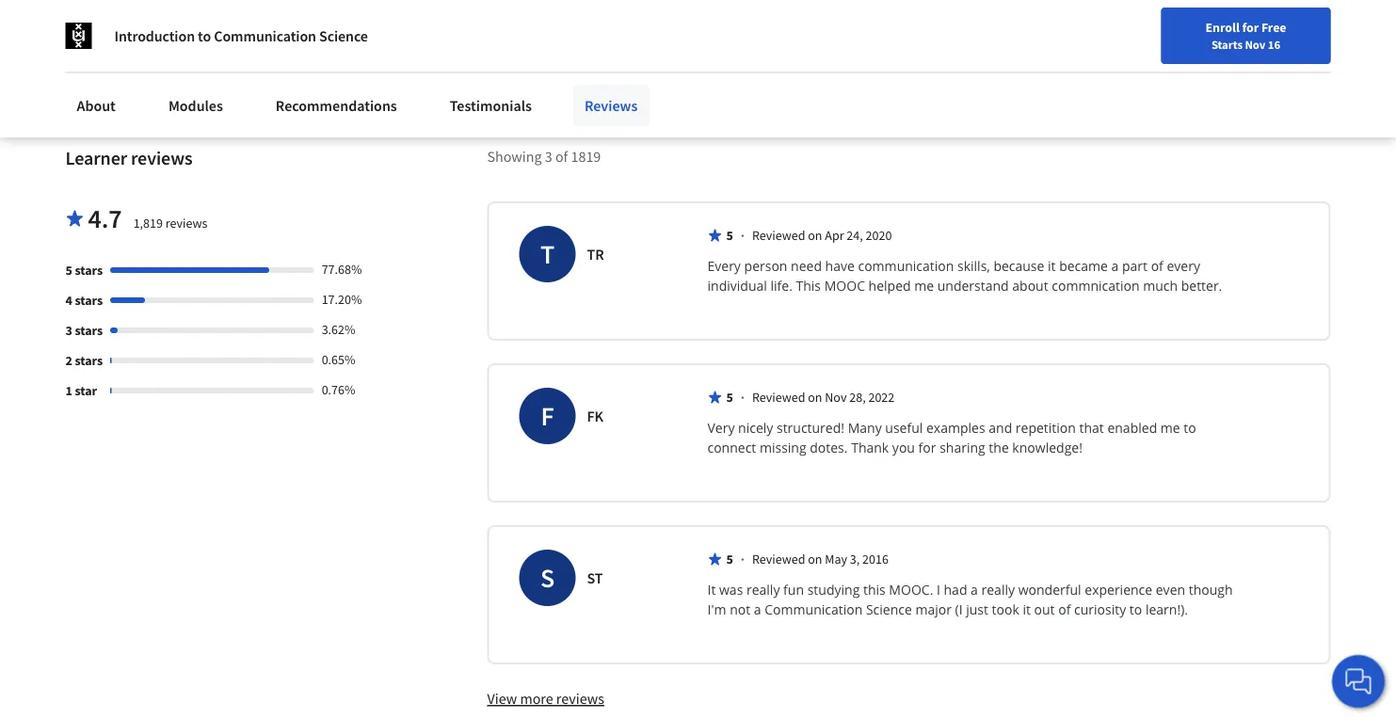 Task type: locate. For each thing, give the bounding box(es) containing it.
2 really from the left
[[982, 581, 1015, 599]]

5
[[727, 227, 733, 244], [65, 262, 72, 279], [727, 389, 733, 406], [727, 551, 733, 568]]

science inside the it was really fun studying this mooc. i had a really wonderful experience even though i'm not a communication science major (i just took it out of curiosity to learn!).
[[866, 601, 912, 619]]

show notifications image
[[1142, 24, 1165, 46]]

reviewed
[[752, 227, 806, 244], [752, 389, 806, 406], [752, 551, 806, 568]]

of inside the it was really fun studying this mooc. i had a really wonderful experience even though i'm not a communication science major (i just took it out of curiosity to learn!).
[[1059, 601, 1071, 619]]

1 horizontal spatial 3
[[545, 147, 553, 166]]

1 horizontal spatial communication
[[765, 601, 863, 619]]

to right introduction
[[198, 26, 211, 45]]

reviewed on apr 24, 2020
[[752, 227, 892, 244]]

to inside the it was really fun studying this mooc. i had a really wonderful experience even though i'm not a communication science major (i just took it out of curiosity to learn!).
[[1130, 601, 1143, 619]]

need
[[791, 257, 822, 275]]

t
[[540, 238, 555, 271]]

for
[[1243, 19, 1259, 36], [919, 439, 937, 457]]

repetition
[[1016, 419, 1076, 437]]

stars for 5 stars
[[75, 262, 103, 279]]

1 vertical spatial 3
[[65, 322, 72, 339]]

3
[[545, 147, 553, 166], [65, 322, 72, 339]]

reviews inside "link"
[[556, 690, 605, 709]]

became
[[1060, 257, 1108, 275]]

1 horizontal spatial science
[[866, 601, 912, 619]]

reviewed for f
[[752, 389, 806, 406]]

0 vertical spatial reviews
[[131, 147, 193, 170]]

studying
[[808, 581, 860, 599]]

really up the took
[[982, 581, 1015, 599]]

1 vertical spatial for
[[919, 439, 937, 457]]

tr
[[587, 245, 604, 264]]

0 horizontal spatial me
[[915, 277, 934, 295]]

1 vertical spatial of
[[1151, 257, 1164, 275]]

much
[[1144, 277, 1178, 295]]

structured!
[[777, 419, 845, 437]]

me down communication
[[915, 277, 934, 295]]

part
[[1123, 257, 1148, 275]]

reviews right 1,819
[[166, 215, 208, 232]]

1 vertical spatial reviewed
[[752, 389, 806, 406]]

1 vertical spatial communication
[[765, 601, 863, 619]]

really
[[747, 581, 780, 599], [982, 581, 1015, 599]]

menu item
[[1001, 19, 1123, 80]]

it
[[708, 581, 716, 599]]

on left the may
[[808, 551, 823, 568]]

on for t
[[808, 227, 823, 244]]

1 horizontal spatial me
[[1161, 419, 1181, 437]]

1 vertical spatial science
[[866, 601, 912, 619]]

communication inside the it was really fun studying this mooc. i had a really wonderful experience even though i'm not a communication science major (i just took it out of curiosity to learn!).
[[765, 601, 863, 619]]

st
[[587, 569, 603, 588]]

0 vertical spatial to
[[198, 26, 211, 45]]

2 horizontal spatial a
[[1112, 257, 1119, 275]]

a inside every person need have communication skills, because it became a part of every individual life. this mooc helped me understand about commnication much better.
[[1112, 257, 1119, 275]]

2 reviewed from the top
[[752, 389, 806, 406]]

2 stars
[[65, 353, 103, 370]]

2 vertical spatial a
[[754, 601, 762, 619]]

this
[[796, 277, 821, 295]]

None search field
[[268, 12, 617, 49]]

2 vertical spatial on
[[808, 551, 823, 568]]

recommendations
[[276, 96, 397, 115]]

reviewed up person
[[752, 227, 806, 244]]

stars up 2 stars
[[75, 322, 103, 339]]

it up about
[[1048, 257, 1056, 275]]

recommendations link
[[265, 85, 409, 126]]

took
[[992, 601, 1020, 619]]

coursera image
[[23, 15, 142, 45]]

2 stars from the top
[[75, 292, 103, 309]]

testimonials link
[[439, 85, 543, 126]]

me inside every person need have communication skills, because it became a part of every individual life. this mooc helped me understand about commnication much better.
[[915, 277, 934, 295]]

reviews down modules
[[131, 147, 193, 170]]

life.
[[771, 277, 793, 295]]

0 vertical spatial for
[[1243, 19, 1259, 36]]

on left apr
[[808, 227, 823, 244]]

nov left 28,
[[825, 389, 847, 406]]

chat with us image
[[1344, 667, 1374, 697]]

a
[[1112, 257, 1119, 275], [971, 581, 978, 599], [754, 601, 762, 619]]

2 vertical spatial of
[[1059, 601, 1071, 619]]

5 up was
[[727, 551, 733, 568]]

1 vertical spatial nov
[[825, 389, 847, 406]]

you
[[893, 439, 915, 457]]

4 stars from the top
[[75, 353, 103, 370]]

i
[[937, 581, 941, 599]]

to down experience
[[1130, 601, 1143, 619]]

reviews
[[131, 147, 193, 170], [166, 215, 208, 232], [556, 690, 605, 709]]

for right you
[[919, 439, 937, 457]]

experience
[[1085, 581, 1153, 599]]

showing 3 of 1819
[[487, 147, 601, 166]]

of up much
[[1151, 257, 1164, 275]]

stars right 2
[[75, 353, 103, 370]]

5 up very
[[727, 389, 733, 406]]

stars right "4"
[[75, 292, 103, 309]]

16
[[1268, 37, 1281, 52]]

reviews for 1,819 reviews
[[166, 215, 208, 232]]

a for t
[[1112, 257, 1119, 275]]

was
[[720, 581, 743, 599]]

0 horizontal spatial it
[[1023, 601, 1031, 619]]

0 vertical spatial reviewed
[[752, 227, 806, 244]]

4 stars
[[65, 292, 103, 309]]

0 horizontal spatial nov
[[825, 389, 847, 406]]

me right enabled
[[1161, 419, 1181, 437]]

really up "not"
[[747, 581, 780, 599]]

1 vertical spatial on
[[808, 389, 823, 406]]

1 vertical spatial a
[[971, 581, 978, 599]]

to inside very nicely structured! many useful examples and repetition that enabled me to connect missing dotes. thank you for sharing the knowledge!
[[1184, 419, 1197, 437]]

0 horizontal spatial science
[[319, 26, 368, 45]]

to right enabled
[[1184, 419, 1197, 437]]

for inside enroll for free starts nov 16
[[1243, 19, 1259, 36]]

a right "not"
[[754, 601, 762, 619]]

2 on from the top
[[808, 389, 823, 406]]

2 horizontal spatial of
[[1151, 257, 1164, 275]]

stars up 4 stars
[[75, 262, 103, 279]]

on for f
[[808, 389, 823, 406]]

1 vertical spatial it
[[1023, 601, 1031, 619]]

more
[[520, 690, 553, 709]]

of left the 1819 in the left top of the page
[[556, 147, 568, 166]]

nov
[[1245, 37, 1266, 52], [825, 389, 847, 406]]

reviewed up fun
[[752, 551, 806, 568]]

1 vertical spatial reviews
[[166, 215, 208, 232]]

modules link
[[157, 85, 234, 126]]

2 vertical spatial to
[[1130, 601, 1143, 619]]

1 horizontal spatial a
[[971, 581, 978, 599]]

stars for 3 stars
[[75, 322, 103, 339]]

science up recommendations link
[[319, 26, 368, 45]]

1 vertical spatial me
[[1161, 419, 1181, 437]]

reviewed on nov 28, 2022
[[752, 389, 895, 406]]

mooc
[[825, 277, 865, 295]]

0 vertical spatial on
[[808, 227, 823, 244]]

it was really fun studying this mooc. i had a really wonderful experience even though i'm not a communication science major (i just took it out of curiosity to learn!).
[[708, 581, 1237, 619]]

apr
[[825, 227, 844, 244]]

0 horizontal spatial to
[[198, 26, 211, 45]]

nicely
[[738, 419, 774, 437]]

reviews link
[[573, 85, 649, 126]]

science down this
[[866, 601, 912, 619]]

0 horizontal spatial for
[[919, 439, 937, 457]]

of right out
[[1059, 601, 1071, 619]]

on for s
[[808, 551, 823, 568]]

nov left 16
[[1245, 37, 1266, 52]]

to
[[198, 26, 211, 45], [1184, 419, 1197, 437], [1130, 601, 1143, 619]]

science
[[319, 26, 368, 45], [866, 601, 912, 619]]

many
[[848, 419, 882, 437]]

2 vertical spatial reviews
[[556, 690, 605, 709]]

understand
[[938, 277, 1009, 295]]

77.68%
[[322, 261, 362, 278]]

reviewed up nicely
[[752, 389, 806, 406]]

have
[[826, 257, 855, 275]]

2 vertical spatial reviewed
[[752, 551, 806, 568]]

just
[[966, 601, 989, 619]]

a right the had
[[971, 581, 978, 599]]

5 up every
[[727, 227, 733, 244]]

it left out
[[1023, 601, 1031, 619]]

view more reviews link
[[487, 689, 605, 709]]

1 horizontal spatial for
[[1243, 19, 1259, 36]]

3 right the showing
[[545, 147, 553, 166]]

of inside every person need have communication skills, because it became a part of every individual life. this mooc helped me understand about commnication much better.
[[1151, 257, 1164, 275]]

connect
[[708, 439, 757, 457]]

commnication
[[1052, 277, 1140, 295]]

1 stars from the top
[[75, 262, 103, 279]]

1 horizontal spatial of
[[1059, 601, 1071, 619]]

a left part
[[1112, 257, 1119, 275]]

1 horizontal spatial really
[[982, 581, 1015, 599]]

3 stars from the top
[[75, 322, 103, 339]]

curiosity
[[1075, 601, 1127, 619]]

of
[[556, 147, 568, 166], [1151, 257, 1164, 275], [1059, 601, 1071, 619]]

0 vertical spatial me
[[915, 277, 934, 295]]

every person need have communication skills, because it became a part of every individual life. this mooc helped me understand about commnication much better.
[[708, 257, 1223, 295]]

on up structured!
[[808, 389, 823, 406]]

0 vertical spatial communication
[[214, 26, 316, 45]]

3 reviewed from the top
[[752, 551, 806, 568]]

nov inside enroll for free starts nov 16
[[1245, 37, 1266, 52]]

communication
[[858, 257, 954, 275]]

5 for f
[[727, 389, 733, 406]]

1 vertical spatial to
[[1184, 419, 1197, 437]]

knowledge!
[[1013, 439, 1083, 457]]

enroll for free starts nov 16
[[1206, 19, 1287, 52]]

0 vertical spatial nov
[[1245, 37, 1266, 52]]

1,819
[[133, 215, 163, 232]]

major
[[916, 601, 952, 619]]

1 on from the top
[[808, 227, 823, 244]]

for left free
[[1243, 19, 1259, 36]]

it inside every person need have communication skills, because it became a part of every individual life. this mooc helped me understand about commnication much better.
[[1048, 257, 1056, 275]]

2016
[[863, 551, 889, 568]]

learn!).
[[1146, 601, 1189, 619]]

0 vertical spatial of
[[556, 147, 568, 166]]

for inside very nicely structured! many useful examples and repetition that enabled me to connect missing dotes. thank you for sharing the knowledge!
[[919, 439, 937, 457]]

5 up "4"
[[65, 262, 72, 279]]

every
[[1167, 257, 1201, 275]]

3 up 2
[[65, 322, 72, 339]]

0 vertical spatial it
[[1048, 257, 1056, 275]]

1 horizontal spatial nov
[[1245, 37, 1266, 52]]

free
[[1262, 19, 1287, 36]]

not
[[730, 601, 751, 619]]

0 vertical spatial a
[[1112, 257, 1119, 275]]

2
[[65, 353, 72, 370]]

0 horizontal spatial really
[[747, 581, 780, 599]]

stars
[[75, 262, 103, 279], [75, 292, 103, 309], [75, 322, 103, 339], [75, 353, 103, 370]]

thank
[[852, 439, 889, 457]]

testimonials
[[450, 96, 532, 115]]

reviews right the more
[[556, 690, 605, 709]]

this
[[864, 581, 886, 599]]

2 horizontal spatial to
[[1184, 419, 1197, 437]]

0 vertical spatial science
[[319, 26, 368, 45]]

a for s
[[971, 581, 978, 599]]

may
[[825, 551, 848, 568]]

on
[[808, 227, 823, 244], [808, 389, 823, 406], [808, 551, 823, 568]]

it inside the it was really fun studying this mooc. i had a really wonderful experience even though i'm not a communication science major (i just took it out of curiosity to learn!).
[[1023, 601, 1031, 619]]

useful
[[886, 419, 923, 437]]

1 horizontal spatial it
[[1048, 257, 1056, 275]]

1 horizontal spatial to
[[1130, 601, 1143, 619]]

3 on from the top
[[808, 551, 823, 568]]

1 reviewed from the top
[[752, 227, 806, 244]]



Task type: describe. For each thing, give the bounding box(es) containing it.
stars for 2 stars
[[75, 353, 103, 370]]

learner
[[65, 147, 127, 170]]

view more reviews
[[487, 690, 605, 709]]

reviews
[[585, 96, 638, 115]]

examples
[[927, 419, 986, 437]]

0 vertical spatial 3
[[545, 147, 553, 166]]

0 horizontal spatial of
[[556, 147, 568, 166]]

the
[[989, 439, 1009, 457]]

enroll
[[1206, 19, 1240, 36]]

fk
[[587, 407, 604, 426]]

sharing
[[940, 439, 986, 457]]

2022
[[869, 389, 895, 406]]

modules
[[168, 96, 223, 115]]

3.62%
[[322, 321, 356, 338]]

5 for t
[[727, 227, 733, 244]]

0 horizontal spatial 3
[[65, 322, 72, 339]]

star
[[75, 383, 97, 400]]

even
[[1156, 581, 1186, 599]]

0 horizontal spatial communication
[[214, 26, 316, 45]]

very
[[708, 419, 735, 437]]

view
[[487, 690, 517, 709]]

5 stars
[[65, 262, 103, 279]]

about link
[[65, 85, 127, 126]]

better.
[[1182, 277, 1223, 295]]

1819
[[571, 147, 601, 166]]

and
[[989, 419, 1013, 437]]

starts
[[1212, 37, 1243, 52]]

stars for 4 stars
[[75, 292, 103, 309]]

17.20%
[[322, 291, 362, 308]]

s
[[541, 562, 555, 595]]

wonderful
[[1019, 581, 1082, 599]]

reviewed on may 3, 2016
[[752, 551, 889, 568]]

4
[[65, 292, 72, 309]]

enabled
[[1108, 419, 1158, 437]]

4.7
[[88, 202, 122, 235]]

1
[[65, 383, 72, 400]]

1 really from the left
[[747, 581, 780, 599]]

2020
[[866, 227, 892, 244]]

missing
[[760, 439, 807, 457]]

showing
[[487, 147, 542, 166]]

reviews for learner reviews
[[131, 147, 193, 170]]

had
[[944, 581, 968, 599]]

university of amsterdam image
[[65, 23, 92, 49]]

individual
[[708, 277, 767, 295]]

because
[[994, 257, 1045, 275]]

introduction
[[114, 26, 195, 45]]

dotes.
[[810, 439, 848, 457]]

0.65%
[[322, 352, 356, 369]]

5 for s
[[727, 551, 733, 568]]

person
[[745, 257, 788, 275]]

me inside very nicely structured! many useful examples and repetition that enabled me to connect missing dotes. thank you for sharing the knowledge!
[[1161, 419, 1181, 437]]

every
[[708, 257, 741, 275]]

reviewed for s
[[752, 551, 806, 568]]

introduction to communication science
[[114, 26, 368, 45]]

0 horizontal spatial a
[[754, 601, 762, 619]]

0.76%
[[322, 382, 356, 399]]

3,
[[850, 551, 860, 568]]

f
[[541, 400, 554, 433]]

though
[[1189, 581, 1233, 599]]

28,
[[850, 389, 866, 406]]

reviewed for t
[[752, 227, 806, 244]]

skills,
[[958, 257, 991, 275]]

fun
[[784, 581, 804, 599]]

3 stars
[[65, 322, 103, 339]]

helped
[[869, 277, 911, 295]]

1,819 reviews
[[133, 215, 208, 232]]

very nicely structured! many useful examples and repetition that enabled me to connect missing dotes. thank you for sharing the knowledge!
[[708, 419, 1200, 457]]

24,
[[847, 227, 863, 244]]

about
[[77, 96, 116, 115]]

mooc.
[[889, 581, 934, 599]]

about
[[1013, 277, 1049, 295]]

i'm
[[708, 601, 727, 619]]



Task type: vqa. For each thing, say whether or not it's contained in the screenshot.
the "to" inside the It was really fun studying this MOOC. I had a really wonderful experience even though I'm not a Communication Science major (I just took it out of curiosity to learn!).
yes



